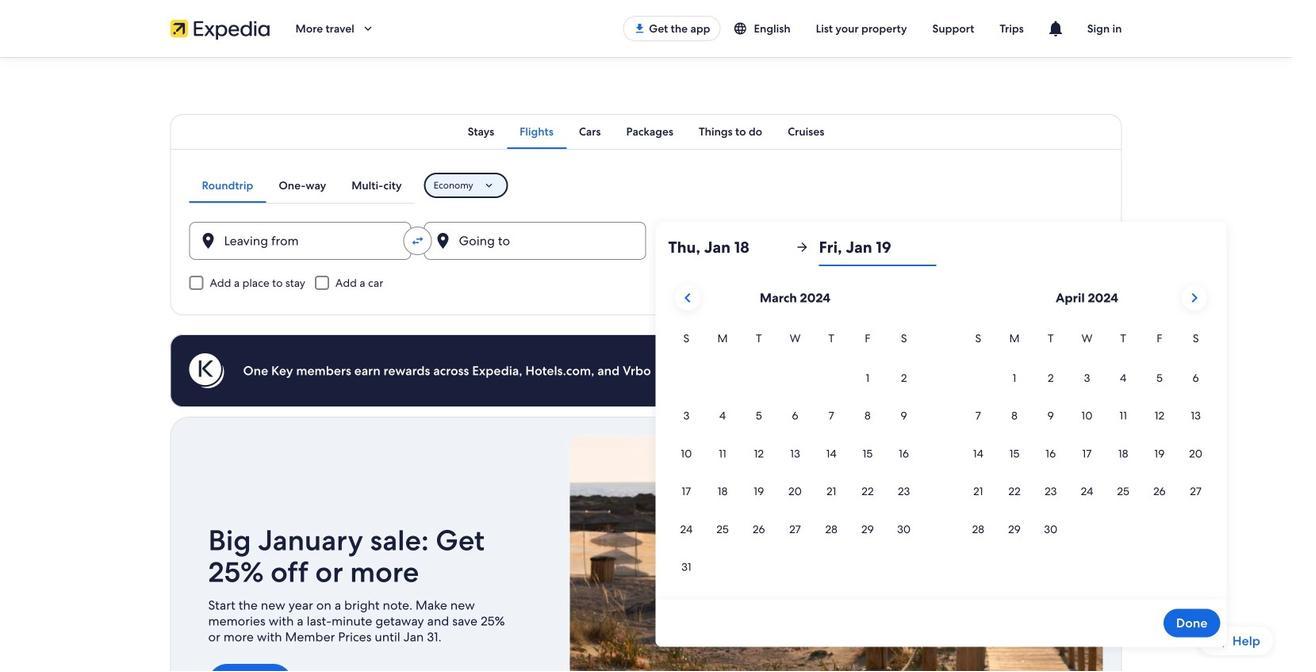 Task type: vqa. For each thing, say whether or not it's contained in the screenshot.
left 29
no



Task type: locate. For each thing, give the bounding box(es) containing it.
main content
[[0, 57, 1292, 672]]

previous month image
[[678, 289, 697, 308]]

april 2024 element
[[960, 330, 1214, 549]]

communication center icon image
[[1046, 19, 1065, 38]]

march 2024 element
[[668, 330, 922, 587]]

tab list
[[170, 114, 1122, 149], [189, 168, 415, 203]]

application
[[668, 279, 1214, 587]]

small image
[[733, 21, 754, 36]]

directional image
[[795, 240, 809, 255]]

more travel image
[[361, 21, 375, 36]]

1 vertical spatial tab list
[[189, 168, 415, 203]]



Task type: describe. For each thing, give the bounding box(es) containing it.
0 vertical spatial tab list
[[170, 114, 1122, 149]]

expedia logo image
[[170, 17, 270, 40]]

download the app button image
[[633, 22, 646, 35]]

swap origin and destination values image
[[410, 234, 425, 248]]

next month image
[[1185, 289, 1204, 308]]



